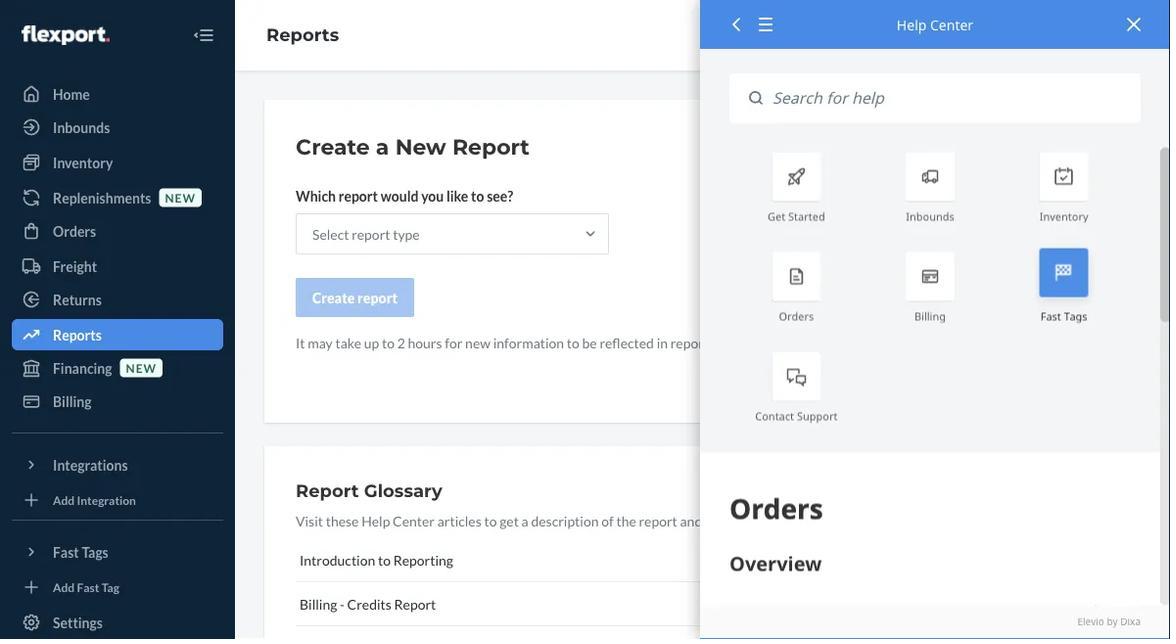 Task type: vqa. For each thing, say whether or not it's contained in the screenshot.
the left the "Report"
yes



Task type: locate. For each thing, give the bounding box(es) containing it.
1 vertical spatial new
[[465, 334, 491, 351]]

up
[[364, 334, 379, 351]]

home
[[53, 86, 90, 102]]

a left new
[[376, 134, 389, 160]]

dixa
[[1121, 616, 1141, 629]]

get
[[768, 208, 786, 223]]

reporting
[[393, 552, 453, 568]]

2 vertical spatial new
[[126, 361, 157, 375]]

0 vertical spatial report
[[452, 134, 530, 160]]

billing down financing
[[53, 393, 92, 410]]

1 horizontal spatial report
[[394, 596, 436, 613]]

billing - credits report button
[[296, 583, 1110, 627]]

add for add fast tag
[[53, 580, 75, 594]]

0 vertical spatial inbounds
[[53, 119, 110, 136]]

0 vertical spatial help
[[897, 15, 927, 34]]

0 horizontal spatial report
[[296, 480, 359, 501]]

0 vertical spatial new
[[165, 190, 196, 205]]

it may take up to 2 hours for new information to be reflected in reports. all report time fields are in universal time (utc).
[[296, 334, 1012, 351]]

a right get
[[522, 513, 529, 529]]

help
[[897, 15, 927, 34], [361, 513, 390, 529]]

billing
[[915, 309, 946, 323], [53, 393, 92, 410], [300, 596, 337, 613]]

2 in from the left
[[868, 334, 879, 351]]

freight
[[53, 258, 97, 275]]

report
[[339, 188, 378, 204], [352, 226, 390, 242], [357, 289, 398, 306], [740, 334, 778, 351], [639, 513, 677, 529]]

0 vertical spatial create
[[296, 134, 370, 160]]

new right for
[[465, 334, 491, 351]]

add left integration
[[53, 493, 75, 507]]

description
[[531, 513, 599, 529]]

0 horizontal spatial fast tags
[[53, 544, 108, 561]]

contact
[[755, 409, 794, 424]]

0 vertical spatial inventory
[[53, 154, 113, 171]]

orders link
[[12, 215, 223, 247]]

report up the these
[[296, 480, 359, 501]]

to inside button
[[378, 552, 391, 568]]

fields
[[810, 334, 843, 351]]

help down report glossary
[[361, 513, 390, 529]]

fast inside add fast tag link
[[77, 580, 99, 594]]

orders up time
[[779, 309, 814, 323]]

inventory inside 'link'
[[53, 154, 113, 171]]

1 vertical spatial inventory
[[1040, 208, 1089, 223]]

0 vertical spatial fast tags
[[1041, 309, 1088, 323]]

hours
[[408, 334, 442, 351]]

all
[[721, 334, 737, 351]]

1 vertical spatial inbounds
[[906, 208, 955, 223]]

1 horizontal spatial inventory
[[1040, 208, 1089, 223]]

new up billing 'link'
[[126, 361, 157, 375]]

reports
[[266, 24, 339, 46], [53, 327, 102, 343]]

fast tags
[[1041, 309, 1088, 323], [53, 544, 108, 561]]

details.
[[752, 513, 794, 529]]

report left type
[[352, 226, 390, 242]]

add up settings
[[53, 580, 75, 594]]

0 horizontal spatial inventory
[[53, 154, 113, 171]]

1 horizontal spatial reports
[[266, 24, 339, 46]]

new up orders link
[[165, 190, 196, 205]]

new
[[165, 190, 196, 205], [465, 334, 491, 351], [126, 361, 157, 375]]

select report type
[[312, 226, 420, 242]]

create up may
[[312, 289, 355, 306]]

1 horizontal spatial in
[[868, 334, 879, 351]]

of
[[601, 513, 614, 529]]

1 vertical spatial reports link
[[12, 319, 223, 351]]

1 horizontal spatial orders
[[779, 309, 814, 323]]

tags
[[1064, 309, 1088, 323], [82, 544, 108, 561]]

0 horizontal spatial billing
[[53, 393, 92, 410]]

elevio by dixa link
[[730, 616, 1141, 630]]

take
[[335, 334, 361, 351]]

0 horizontal spatial a
[[376, 134, 389, 160]]

to left reporting
[[378, 552, 391, 568]]

in right are at the right bottom of the page
[[868, 334, 879, 351]]

1 vertical spatial tags
[[82, 544, 108, 561]]

orders
[[53, 223, 96, 239], [779, 309, 814, 323]]

0 vertical spatial billing
[[915, 309, 946, 323]]

1 vertical spatial fast tags
[[53, 544, 108, 561]]

1 vertical spatial billing
[[53, 393, 92, 410]]

1 vertical spatial a
[[522, 513, 529, 529]]

glossary
[[364, 480, 442, 501]]

in
[[657, 334, 668, 351], [868, 334, 879, 351]]

0 horizontal spatial inbounds
[[53, 119, 110, 136]]

0 horizontal spatial in
[[657, 334, 668, 351]]

2 add from the top
[[53, 580, 75, 594]]

get
[[500, 513, 519, 529]]

0 horizontal spatial new
[[126, 361, 157, 375]]

are
[[845, 334, 865, 351]]

create up which
[[296, 134, 370, 160]]

reports link
[[266, 24, 339, 46], [12, 319, 223, 351]]

it
[[296, 334, 305, 351]]

1 horizontal spatial reports link
[[266, 24, 339, 46]]

1 horizontal spatial billing
[[300, 596, 337, 613]]

1 vertical spatial center
[[393, 513, 435, 529]]

report inside button
[[394, 596, 436, 613]]

may
[[308, 334, 333, 351]]

0 horizontal spatial orders
[[53, 223, 96, 239]]

1 add from the top
[[53, 493, 75, 507]]

reports.
[[671, 334, 718, 351]]

create inside button
[[312, 289, 355, 306]]

0 vertical spatial a
[[376, 134, 389, 160]]

1 vertical spatial create
[[312, 289, 355, 306]]

1 horizontal spatial center
[[930, 15, 974, 34]]

contact support
[[755, 409, 838, 424]]

a
[[376, 134, 389, 160], [522, 513, 529, 529]]

1 vertical spatial help
[[361, 513, 390, 529]]

0 vertical spatial reports
[[266, 24, 339, 46]]

fast
[[1041, 309, 1061, 323], [53, 544, 79, 561], [77, 580, 99, 594]]

report inside button
[[357, 289, 398, 306]]

to left be
[[567, 334, 580, 351]]

create for create report
[[312, 289, 355, 306]]

1 horizontal spatial tags
[[1064, 309, 1088, 323]]

you
[[421, 188, 444, 204]]

0 horizontal spatial reports
[[53, 327, 102, 343]]

type
[[393, 226, 420, 242]]

billing inside billing - credits report button
[[300, 596, 337, 613]]

time
[[781, 334, 808, 351]]

1 horizontal spatial new
[[165, 190, 196, 205]]

2
[[397, 334, 405, 351]]

to
[[471, 188, 484, 204], [382, 334, 395, 351], [567, 334, 580, 351], [484, 513, 497, 529], [378, 552, 391, 568]]

in left reports.
[[657, 334, 668, 351]]

report down reporting
[[394, 596, 436, 613]]

1 vertical spatial add
[[53, 580, 75, 594]]

2 vertical spatial billing
[[300, 596, 337, 613]]

billing left -
[[300, 596, 337, 613]]

1 vertical spatial report
[[296, 480, 359, 501]]

center up search search field
[[930, 15, 974, 34]]

visit these help center articles to get a description of the report and column details.
[[296, 513, 794, 529]]

1 vertical spatial fast
[[53, 544, 79, 561]]

0 horizontal spatial reports link
[[12, 319, 223, 351]]

tags inside dropdown button
[[82, 544, 108, 561]]

0 vertical spatial center
[[930, 15, 974, 34]]

to left get
[[484, 513, 497, 529]]

new for replenishments
[[165, 190, 196, 205]]

0 vertical spatial tags
[[1064, 309, 1088, 323]]

tag
[[102, 580, 119, 594]]

add fast tag
[[53, 580, 119, 594]]

add
[[53, 493, 75, 507], [53, 580, 75, 594]]

1 horizontal spatial a
[[522, 513, 529, 529]]

2 horizontal spatial report
[[452, 134, 530, 160]]

help up search search field
[[897, 15, 927, 34]]

create a new report
[[296, 134, 530, 160]]

fast tags button
[[12, 537, 223, 568]]

2 vertical spatial report
[[394, 596, 436, 613]]

orders up freight
[[53, 223, 96, 239]]

integrations
[[53, 457, 128, 473]]

add for add integration
[[53, 493, 75, 507]]

inbounds
[[53, 119, 110, 136], [906, 208, 955, 223]]

time
[[941, 334, 971, 351]]

0 horizontal spatial tags
[[82, 544, 108, 561]]

report up up
[[357, 289, 398, 306]]

center
[[930, 15, 974, 34], [393, 513, 435, 529]]

0 vertical spatial add
[[53, 493, 75, 507]]

1 horizontal spatial help
[[897, 15, 927, 34]]

returns
[[53, 291, 102, 308]]

fast inside fast tags dropdown button
[[53, 544, 79, 561]]

2 horizontal spatial billing
[[915, 309, 946, 323]]

add integration link
[[12, 489, 223, 512]]

like
[[447, 188, 468, 204]]

billing up universal
[[915, 309, 946, 323]]

0 horizontal spatial center
[[393, 513, 435, 529]]

add fast tag link
[[12, 576, 223, 599]]

information
[[493, 334, 564, 351]]

these
[[326, 513, 359, 529]]

report up the select report type on the top left of the page
[[339, 188, 378, 204]]

introduction to reporting
[[300, 552, 453, 568]]

for
[[445, 334, 463, 351]]

report for select
[[352, 226, 390, 242]]

report
[[452, 134, 530, 160], [296, 480, 359, 501], [394, 596, 436, 613]]

report up the see?
[[452, 134, 530, 160]]

center down glossary
[[393, 513, 435, 529]]

2 vertical spatial fast
[[77, 580, 99, 594]]

create
[[296, 134, 370, 160], [312, 289, 355, 306]]

report for which
[[339, 188, 378, 204]]



Task type: describe. For each thing, give the bounding box(es) containing it.
create report button
[[296, 278, 414, 317]]

1 vertical spatial orders
[[779, 309, 814, 323]]

new
[[395, 134, 446, 160]]

introduction
[[300, 552, 375, 568]]

returns link
[[12, 284, 223, 315]]

create for create a new report
[[296, 134, 370, 160]]

introduction to reporting button
[[296, 539, 1110, 583]]

select
[[312, 226, 349, 242]]

the
[[616, 513, 636, 529]]

financing
[[53, 360, 112, 377]]

0 vertical spatial reports link
[[266, 24, 339, 46]]

1 horizontal spatial fast tags
[[1041, 309, 1088, 323]]

integration
[[77, 493, 136, 507]]

new for financing
[[126, 361, 157, 375]]

report for billing - credits report
[[394, 596, 436, 613]]

billing link
[[12, 386, 223, 417]]

to right like
[[471, 188, 484, 204]]

inventory link
[[12, 147, 223, 178]]

billing - credits report
[[300, 596, 436, 613]]

1 in from the left
[[657, 334, 668, 351]]

support
[[797, 409, 838, 424]]

elevio by dixa
[[1078, 616, 1141, 629]]

credits
[[347, 596, 392, 613]]

universal
[[881, 334, 938, 351]]

0 vertical spatial orders
[[53, 223, 96, 239]]

Search search field
[[763, 73, 1141, 123]]

add integration
[[53, 493, 136, 507]]

fast tags inside dropdown button
[[53, 544, 108, 561]]

0 horizontal spatial help
[[361, 513, 390, 529]]

report right the
[[639, 513, 677, 529]]

be
[[582, 334, 597, 351]]

which
[[296, 188, 336, 204]]

and
[[680, 513, 702, 529]]

-
[[340, 596, 345, 613]]

elevio
[[1078, 616, 1105, 629]]

would
[[381, 188, 419, 204]]

see?
[[487, 188, 513, 204]]

inbounds link
[[12, 112, 223, 143]]

integrations button
[[12, 449, 223, 481]]

flexport logo image
[[22, 25, 110, 45]]

create report
[[312, 289, 398, 306]]

report right the all
[[740, 334, 778, 351]]

close navigation image
[[192, 24, 215, 47]]

0 vertical spatial fast
[[1041, 309, 1061, 323]]

report for create
[[357, 289, 398, 306]]

visit
[[296, 513, 323, 529]]

by
[[1107, 616, 1118, 629]]

which report would you like to see?
[[296, 188, 513, 204]]

column
[[705, 513, 749, 529]]

1 vertical spatial reports
[[53, 327, 102, 343]]

home link
[[12, 78, 223, 110]]

articles
[[437, 513, 482, 529]]

reflected
[[600, 334, 654, 351]]

help center
[[897, 15, 974, 34]]

billing inside billing 'link'
[[53, 393, 92, 410]]

report glossary
[[296, 480, 442, 501]]

replenishments
[[53, 189, 151, 206]]

1 horizontal spatial inbounds
[[906, 208, 955, 223]]

settings
[[53, 615, 103, 631]]

to left 2
[[382, 334, 395, 351]]

(utc).
[[974, 334, 1012, 351]]

started
[[788, 208, 825, 223]]

freight link
[[12, 251, 223, 282]]

get started
[[768, 208, 825, 223]]

settings link
[[12, 607, 223, 638]]

2 horizontal spatial new
[[465, 334, 491, 351]]

report for create a new report
[[452, 134, 530, 160]]



